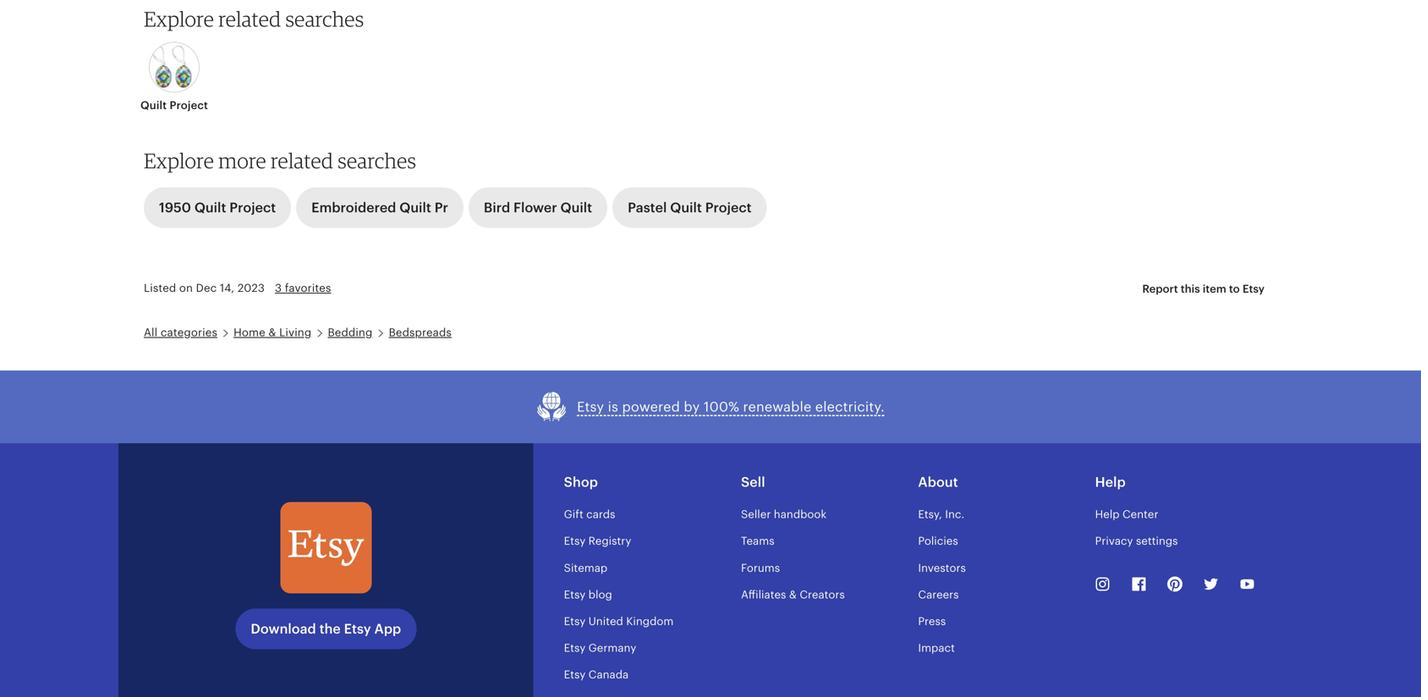 Task type: locate. For each thing, give the bounding box(es) containing it.
bedspreads link
[[389, 326, 452, 339]]

etsy up etsy canada
[[564, 642, 586, 655]]

categories
[[161, 326, 217, 339]]

blog
[[589, 589, 613, 601]]

0 horizontal spatial &
[[269, 326, 276, 339]]

help up privacy
[[1096, 508, 1120, 521]]

the
[[320, 622, 341, 637]]

1950 quilt project link
[[144, 188, 291, 228]]

all
[[144, 326, 158, 339]]

affiliates & creators link
[[741, 589, 845, 601]]

1 horizontal spatial &
[[790, 589, 797, 601]]

cards
[[587, 508, 616, 521]]

searches
[[286, 6, 364, 31], [338, 148, 417, 173]]

etsy,
[[919, 508, 943, 521]]

1 horizontal spatial project
[[230, 200, 276, 216]]

explore inside region
[[144, 6, 214, 31]]

etsy for etsy united kingdom
[[564, 615, 586, 628]]

etsy germany link
[[564, 642, 637, 655]]

impact link
[[919, 642, 955, 655]]

renewable
[[743, 399, 812, 415]]

etsy down etsy blog link
[[564, 615, 586, 628]]

investors link
[[919, 562, 966, 574]]

press link
[[919, 615, 946, 628]]

explore up quilt project link at the top left of page
[[144, 6, 214, 31]]

quilt
[[141, 99, 167, 112], [195, 200, 226, 216], [400, 200, 431, 216], [561, 200, 593, 216], [671, 200, 702, 216]]

explore up 1950
[[144, 148, 214, 173]]

0 vertical spatial searches
[[286, 6, 364, 31]]

handbook
[[774, 508, 827, 521]]

about
[[919, 475, 959, 490]]

etsy for etsy canada
[[564, 669, 586, 681]]

home
[[234, 326, 266, 339]]

etsy left is
[[577, 399, 604, 415]]

1 help from the top
[[1096, 475, 1126, 490]]

creators
[[800, 589, 845, 601]]

impact
[[919, 642, 955, 655]]

1950
[[159, 200, 191, 216]]

2 help from the top
[[1096, 508, 1120, 521]]

policies link
[[919, 535, 959, 548]]

etsy right to in the top of the page
[[1243, 283, 1265, 296]]

1 explore from the top
[[144, 6, 214, 31]]

gift
[[564, 508, 584, 521]]

etsy inside 'button'
[[577, 399, 604, 415]]

0 horizontal spatial project
[[170, 99, 208, 112]]

1950 quilt project
[[159, 200, 276, 216]]

searches inside region
[[286, 6, 364, 31]]

explore related searches region
[[134, 6, 1288, 144]]

help
[[1096, 475, 1126, 490], [1096, 508, 1120, 521]]

etsy left the blog
[[564, 589, 586, 601]]

etsy down gift on the left bottom of the page
[[564, 535, 586, 548]]

quilt for embroidered quilt pr
[[400, 200, 431, 216]]

etsy for etsy is powered by 100% renewable electricity.
[[577, 399, 604, 415]]

& right home on the left top of page
[[269, 326, 276, 339]]

1 vertical spatial &
[[790, 589, 797, 601]]

etsy left canada
[[564, 669, 586, 681]]

privacy settings
[[1096, 535, 1179, 548]]

etsy registry
[[564, 535, 632, 548]]

etsy canada link
[[564, 669, 629, 681]]

1 vertical spatial searches
[[338, 148, 417, 173]]

0 vertical spatial &
[[269, 326, 276, 339]]

seller handbook link
[[741, 508, 827, 521]]

quilt for pastel quilt project
[[671, 200, 702, 216]]

bird flower quilt link
[[469, 188, 608, 228]]

1 vertical spatial help
[[1096, 508, 1120, 521]]

canada
[[589, 669, 629, 681]]

0 vertical spatial explore
[[144, 6, 214, 31]]

shop
[[564, 475, 598, 490]]

etsy, inc. link
[[919, 508, 965, 521]]

0 vertical spatial help
[[1096, 475, 1126, 490]]

100%
[[704, 399, 740, 415]]

etsy united kingdom link
[[564, 615, 674, 628]]

affiliates & creators
[[741, 589, 845, 601]]

explore
[[144, 6, 214, 31], [144, 148, 214, 173]]

investors
[[919, 562, 966, 574]]

etsy
[[1243, 283, 1265, 296], [577, 399, 604, 415], [564, 535, 586, 548], [564, 589, 586, 601], [564, 615, 586, 628], [344, 622, 371, 637], [564, 642, 586, 655], [564, 669, 586, 681]]

app
[[375, 622, 401, 637]]

policies
[[919, 535, 959, 548]]

related inside explore related searches region
[[219, 6, 281, 31]]

2 explore from the top
[[144, 148, 214, 173]]

quilt for 1950 quilt project
[[195, 200, 226, 216]]

etsy for etsy blog
[[564, 589, 586, 601]]

help center
[[1096, 508, 1159, 521]]

0 vertical spatial related
[[219, 6, 281, 31]]

1 vertical spatial explore
[[144, 148, 214, 173]]

pr
[[435, 200, 448, 216]]

all categories link
[[144, 326, 217, 339]]

careers link
[[919, 589, 959, 601]]

2 horizontal spatial project
[[706, 200, 752, 216]]

is
[[608, 399, 619, 415]]

all categories
[[144, 326, 217, 339]]

explore for explore more related searches
[[144, 148, 214, 173]]

this
[[1181, 283, 1201, 296]]

pastel quilt project
[[628, 200, 752, 216]]

explore related searches
[[144, 6, 364, 31]]

&
[[269, 326, 276, 339], [790, 589, 797, 601]]

1 vertical spatial related
[[271, 148, 334, 173]]

help up help center link
[[1096, 475, 1126, 490]]

& left creators
[[790, 589, 797, 601]]

etsy for etsy registry
[[564, 535, 586, 548]]

bedspreads
[[389, 326, 452, 339]]

2023
[[238, 282, 265, 295]]

privacy
[[1096, 535, 1134, 548]]

sitemap link
[[564, 562, 608, 574]]



Task type: vqa. For each thing, say whether or not it's contained in the screenshot.
149.95's the shipping
no



Task type: describe. For each thing, give the bounding box(es) containing it.
more
[[219, 148, 267, 173]]

flower
[[514, 200, 557, 216]]

3
[[275, 282, 282, 295]]

teams link
[[741, 535, 775, 548]]

settings
[[1137, 535, 1179, 548]]

download the etsy app
[[251, 622, 401, 637]]

help for help center
[[1096, 508, 1120, 521]]

home & living link
[[234, 326, 312, 339]]

quilt project
[[141, 99, 208, 112]]

gift cards
[[564, 508, 616, 521]]

living
[[279, 326, 312, 339]]

etsy is powered by 100% renewable electricity.
[[577, 399, 885, 415]]

pastel quilt project link
[[613, 188, 767, 228]]

bird flower quilt
[[484, 200, 593, 216]]

3 favorites
[[275, 282, 331, 295]]

etsy for etsy germany
[[564, 642, 586, 655]]

inc.
[[946, 508, 965, 521]]

seller
[[741, 508, 771, 521]]

14,
[[220, 282, 235, 295]]

embroidered
[[312, 200, 396, 216]]

item
[[1203, 283, 1227, 296]]

by
[[684, 399, 700, 415]]

privacy settings link
[[1096, 535, 1179, 548]]

teams
[[741, 535, 775, 548]]

etsy united kingdom
[[564, 615, 674, 628]]

forums link
[[741, 562, 780, 574]]

electricity.
[[816, 399, 885, 415]]

report this item to etsy button
[[1130, 274, 1278, 305]]

to
[[1230, 283, 1241, 296]]

etsy canada
[[564, 669, 629, 681]]

help for help
[[1096, 475, 1126, 490]]

& for creators
[[790, 589, 797, 601]]

center
[[1123, 508, 1159, 521]]

etsy registry link
[[564, 535, 632, 548]]

explore for explore related searches
[[144, 6, 214, 31]]

gift cards link
[[564, 508, 616, 521]]

etsy right the the
[[344, 622, 371, 637]]

report this item to etsy
[[1143, 283, 1265, 296]]

sitemap
[[564, 562, 608, 574]]

forums
[[741, 562, 780, 574]]

etsy blog
[[564, 589, 613, 601]]

bird
[[484, 200, 510, 216]]

quilt project link
[[139, 42, 210, 113]]

download the etsy app link
[[236, 609, 417, 650]]

dec
[[196, 282, 217, 295]]

quilt inside explore related searches region
[[141, 99, 167, 112]]

embroidered quilt pr
[[312, 200, 448, 216]]

help center link
[[1096, 508, 1159, 521]]

embroidered quilt pr link
[[296, 188, 464, 228]]

etsy, inc.
[[919, 508, 965, 521]]

united
[[589, 615, 624, 628]]

affiliates
[[741, 589, 787, 601]]

3 favorites link
[[275, 282, 331, 295]]

report
[[1143, 283, 1179, 296]]

& for living
[[269, 326, 276, 339]]

etsy is powered by 100% renewable electricity. button
[[537, 391, 885, 423]]

press
[[919, 615, 946, 628]]

pastel
[[628, 200, 667, 216]]

careers
[[919, 589, 959, 601]]

project inside explore related searches region
[[170, 99, 208, 112]]

registry
[[589, 535, 632, 548]]

powered
[[622, 399, 680, 415]]

explore more related searches
[[144, 148, 417, 173]]

sell
[[741, 475, 766, 490]]

bedding link
[[328, 326, 373, 339]]

project for 1950
[[230, 200, 276, 216]]

bedding
[[328, 326, 373, 339]]

germany
[[589, 642, 637, 655]]

project for pastel
[[706, 200, 752, 216]]

seller handbook
[[741, 508, 827, 521]]

etsy inside button
[[1243, 283, 1265, 296]]

etsy germany
[[564, 642, 637, 655]]

on
[[179, 282, 193, 295]]

home & living
[[234, 326, 312, 339]]

listed on dec 14, 2023
[[144, 282, 265, 295]]

download
[[251, 622, 316, 637]]

etsy blog link
[[564, 589, 613, 601]]



